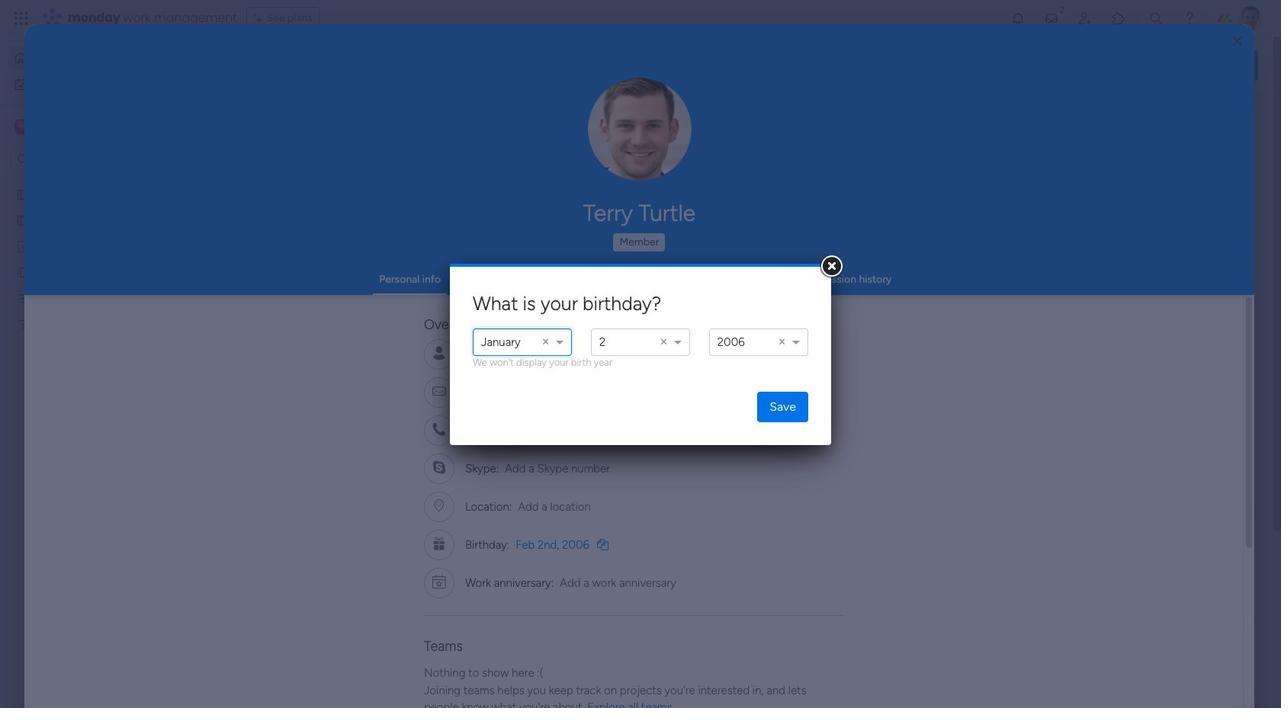 Task type: describe. For each thing, give the bounding box(es) containing it.
help center element
[[1030, 629, 1258, 690]]

see plans image
[[253, 10, 267, 27]]

close image
[[1233, 35, 1242, 47]]

2 workspace image from the left
[[17, 118, 27, 135]]

select product image
[[14, 11, 29, 26]]

1 workspace image from the left
[[14, 118, 30, 135]]



Task type: locate. For each thing, give the bounding box(es) containing it.
1 horizontal spatial component image
[[504, 302, 518, 316]]

workspace image
[[14, 118, 30, 135], [17, 118, 27, 135]]

1 component image from the left
[[255, 302, 268, 316]]

0 horizontal spatial copied! image
[[567, 348, 578, 360]]

templates image image
[[1043, 307, 1245, 412]]

invite members image
[[1078, 11, 1093, 26]]

monday marketplace image
[[1111, 11, 1126, 26]]

help image
[[1182, 11, 1197, 26]]

public dashboard image
[[16, 239, 31, 253]]

0 vertical spatial copied! image
[[567, 348, 578, 360]]

copied! image
[[567, 348, 578, 360], [597, 539, 609, 550]]

2 component image from the left
[[504, 302, 518, 316]]

notifications image
[[1011, 11, 1026, 26]]

1 vertical spatial copied! image
[[597, 539, 609, 550]]

public board image
[[16, 265, 31, 279]]

None field
[[481, 329, 485, 358]]

option
[[0, 180, 194, 183], [481, 336, 521, 349], [599, 336, 606, 349], [718, 336, 745, 349]]

component image
[[255, 302, 268, 316], [504, 302, 518, 316]]

quick search results list box
[[236, 143, 993, 532]]

terry turtle image
[[1239, 6, 1263, 31]]

0 horizontal spatial component image
[[255, 302, 268, 316]]

public board image
[[16, 187, 31, 201], [16, 213, 31, 227], [255, 278, 272, 295], [504, 278, 521, 295]]

add to favorites image
[[452, 466, 468, 481]]

dapulse x slim image
[[1236, 111, 1254, 129]]

list box
[[0, 178, 194, 543]]

2 image
[[1056, 1, 1069, 18]]

add to favorites image
[[951, 279, 966, 294]]

update feed image
[[1044, 11, 1059, 26]]

search everything image
[[1149, 11, 1164, 26]]

1 horizontal spatial copied! image
[[597, 539, 609, 550]]

getting started element
[[1030, 556, 1258, 617]]



Task type: vqa. For each thing, say whether or not it's contained in the screenshot.
Our
no



